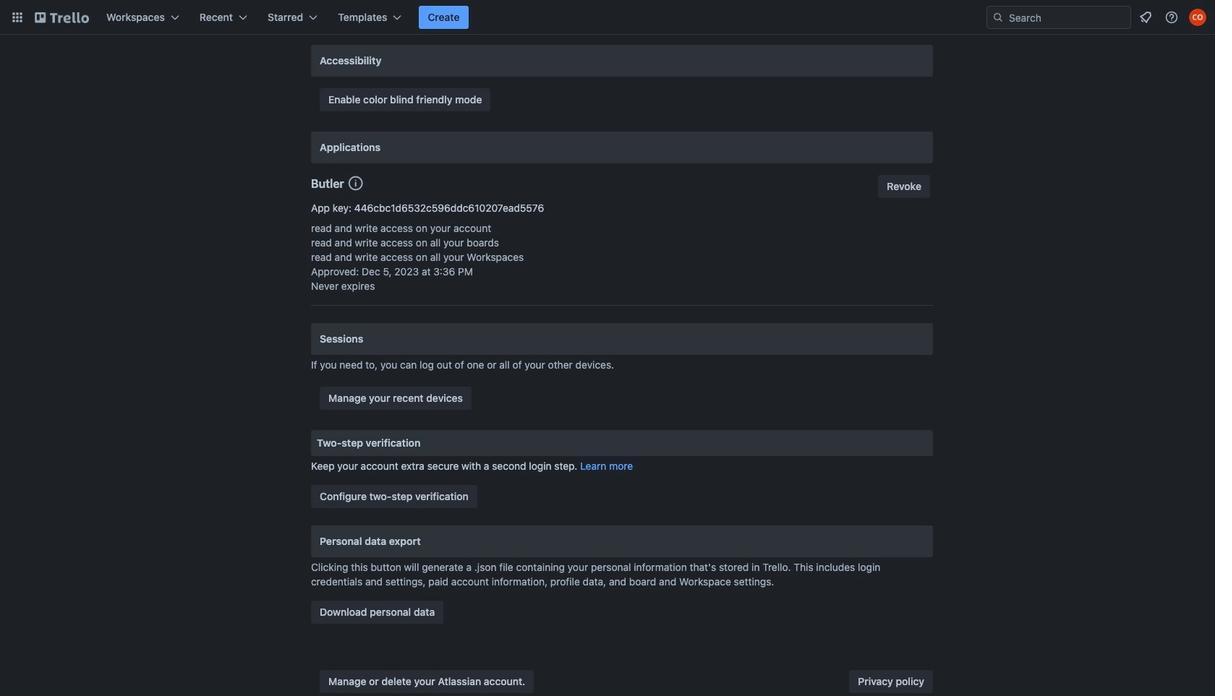 Task type: vqa. For each thing, say whether or not it's contained in the screenshot.
Syarfandi Achmad icon
no



Task type: locate. For each thing, give the bounding box(es) containing it.
christina overa (christinaovera) image
[[1190, 9, 1207, 26]]

back to home image
[[35, 6, 89, 29]]

None button
[[879, 175, 931, 198]]



Task type: describe. For each thing, give the bounding box(es) containing it.
0 notifications image
[[1137, 9, 1155, 26]]

open information menu image
[[1165, 10, 1179, 25]]

search image
[[993, 12, 1004, 23]]

primary element
[[0, 0, 1216, 35]]

Search field
[[1004, 7, 1131, 27]]



